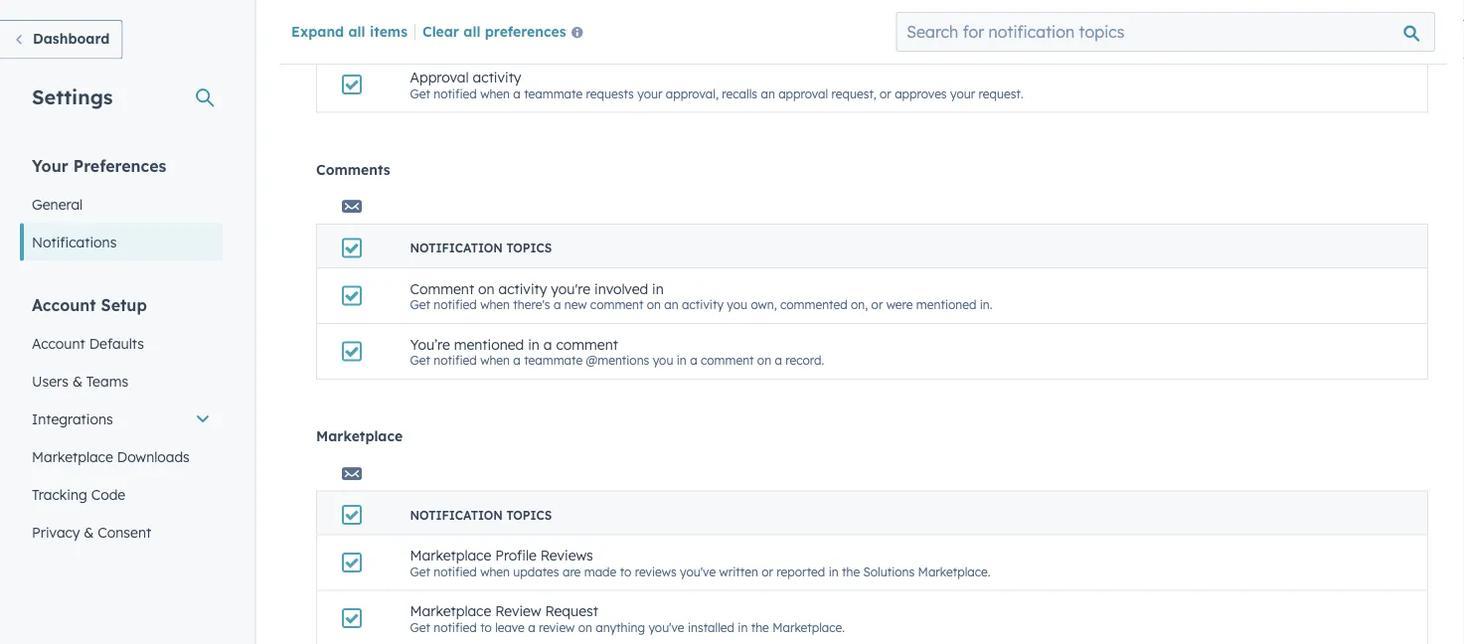 Task type: describe. For each thing, give the bounding box(es) containing it.
dashboard link
[[0, 20, 123, 59]]

notifications link
[[20, 223, 223, 261]]

clear all preferences button
[[422, 21, 591, 44]]

or inside approval activity get notified when a teammate requests your approval, recalls an approval request, or approves your request.
[[880, 86, 891, 101]]

the inside 'marketplace review request get notified to leave a review on anything you've installed in the marketplace.'
[[751, 619, 769, 634]]

on up 'you're mentioned in a comment get notified when a teammate @mentions you in a comment on a record.'
[[647, 297, 661, 312]]

account defaults link
[[20, 325, 223, 362]]

preferences
[[73, 156, 166, 175]]

an inside comment on activity you're involved in get notified when there's a new comment on an activity you own, commented on, or were mentioned in.
[[664, 297, 679, 312]]

written
[[719, 564, 758, 579]]

expand all items button
[[291, 22, 407, 40]]

reviews
[[540, 546, 593, 564]]

users & teams
[[32, 372, 128, 390]]

a inside 'marketplace review request get notified to leave a review on anything you've installed in the marketplace.'
[[528, 619, 535, 634]]

marketplace for marketplace
[[316, 427, 403, 445]]

an inside approval activity get notified when a teammate requests your approval, recalls an approval request, or approves your request.
[[761, 86, 775, 101]]

account defaults
[[32, 334, 144, 352]]

notification for marketplace
[[410, 507, 503, 522]]

marketplace review request get notified to leave a review on anything you've installed in the marketplace.
[[410, 602, 845, 634]]

new
[[564, 297, 587, 312]]

solutions
[[863, 564, 915, 579]]

account setup
[[32, 295, 147, 315]]

mentioned inside comment on activity you're involved in get notified when there's a new comment on an activity you own, commented on, or were mentioned in.
[[916, 297, 976, 312]]

marketplace. inside 'marketplace review request get notified to leave a review on anything you've installed in the marketplace.'
[[772, 619, 845, 634]]

on,
[[851, 297, 868, 312]]

review
[[495, 602, 541, 619]]

in inside marketplace profile reviews get notified when updates are made to reviews you've written or reported in the solutions marketplace.
[[829, 564, 839, 579]]

involved
[[594, 280, 648, 297]]

tracking code
[[32, 486, 125, 503]]

get inside approval activity get notified when a teammate requests your approval, recalls an approval request, or approves your request.
[[410, 86, 430, 101]]

in right @mentions
[[677, 353, 687, 367]]

notification topics for marketplace
[[410, 507, 552, 522]]

integrations button
[[20, 400, 223, 438]]

topics for comments
[[506, 241, 552, 255]]

in down there's
[[528, 335, 540, 353]]

in inside 'marketplace review request get notified to leave a review on anything you've installed in the marketplace.'
[[738, 619, 748, 634]]

general
[[32, 195, 83, 213]]

when inside comment on activity you're involved in get notified when there's a new comment on an activity you own, commented on, or were mentioned in.
[[480, 297, 510, 312]]

notified inside 'marketplace review request get notified to leave a review on anything you've installed in the marketplace.'
[[434, 619, 477, 634]]

expand all items
[[291, 22, 407, 40]]

comments
[[316, 161, 390, 178]]

marketplace profile reviews get notified when updates are made to reviews you've written or reported in the solutions marketplace.
[[410, 546, 990, 579]]

1 topics from the top
[[506, 29, 552, 44]]

your
[[32, 156, 68, 175]]

privacy & consent link
[[20, 513, 223, 551]]

leave
[[495, 619, 525, 634]]

approval,
[[666, 86, 718, 101]]

clear
[[422, 22, 459, 40]]

on inside 'you're mentioned in a comment get notified when a teammate @mentions you in a comment on a record.'
[[757, 353, 771, 367]]

tracking
[[32, 486, 87, 503]]

notified inside marketplace profile reviews get notified when updates are made to reviews you've written or reported in the solutions marketplace.
[[434, 564, 477, 579]]

request
[[545, 602, 598, 619]]

approval activity get notified when a teammate requests your approval, recalls an approval request, or approves your request.
[[410, 68, 1023, 101]]

when inside 'you're mentioned in a comment get notified when a teammate @mentions you in a comment on a record.'
[[480, 353, 510, 367]]

teams
[[86, 372, 128, 390]]

setup
[[101, 295, 147, 315]]

were
[[886, 297, 913, 312]]

& for users
[[72, 372, 82, 390]]

are
[[562, 564, 581, 579]]

or inside marketplace profile reviews get notified when updates are made to reviews you've written or reported in the solutions marketplace.
[[762, 564, 773, 579]]

expand
[[291, 22, 344, 40]]

you've for marketplace profile reviews
[[680, 564, 716, 579]]

requests
[[586, 86, 634, 101]]

the inside marketplace profile reviews get notified when updates are made to reviews you've written or reported in the solutions marketplace.
[[842, 564, 860, 579]]

mentioned inside 'you're mentioned in a comment get notified when a teammate @mentions you in a comment on a record.'
[[454, 335, 524, 353]]

privacy & consent
[[32, 523, 151, 541]]

there's
[[513, 297, 550, 312]]

you're
[[410, 335, 450, 353]]

clear all preferences
[[422, 22, 566, 40]]

in.
[[980, 297, 992, 312]]

users & teams link
[[20, 362, 223, 400]]

2 your from the left
[[950, 86, 975, 101]]

marketplace downloads
[[32, 448, 190, 465]]

get inside 'marketplace review request get notified to leave a review on anything you've installed in the marketplace.'
[[410, 619, 430, 634]]

comment inside comment on activity you're involved in get notified when there's a new comment on an activity you own, commented on, or were mentioned in.
[[590, 297, 643, 312]]

notifications
[[32, 233, 117, 250]]

downloads
[[117, 448, 190, 465]]



Task type: vqa. For each thing, say whether or not it's contained in the screenshot.
You'Ve to the top
yes



Task type: locate. For each thing, give the bounding box(es) containing it.
account up 'account defaults'
[[32, 295, 96, 315]]

0 vertical spatial you
[[727, 297, 747, 312]]

3 when from the top
[[480, 353, 510, 367]]

request,
[[832, 86, 876, 101]]

0 vertical spatial an
[[761, 86, 775, 101]]

0 horizontal spatial mentioned
[[454, 335, 524, 353]]

updates
[[513, 564, 559, 579]]

a inside comment on activity you're involved in get notified when there's a new comment on an activity you own, commented on, or were mentioned in.
[[554, 297, 561, 312]]

profile
[[495, 546, 537, 564]]

activity left own,
[[682, 297, 724, 312]]

installed
[[688, 619, 734, 634]]

4 when from the top
[[480, 564, 510, 579]]

comment down new
[[556, 335, 618, 353]]

get down clear
[[410, 86, 430, 101]]

settings
[[32, 84, 113, 109]]

consent
[[98, 523, 151, 541]]

all
[[348, 22, 365, 40], [463, 22, 480, 40]]

comment on activity you're involved in get notified when there's a new comment on an activity you own, commented on, or were mentioned in.
[[410, 280, 992, 312]]

you left own,
[[727, 297, 747, 312]]

topics for marketplace
[[506, 507, 552, 522]]

1 vertical spatial &
[[84, 523, 94, 541]]

0 horizontal spatial you
[[653, 353, 673, 367]]

when right you're
[[480, 353, 510, 367]]

1 horizontal spatial marketplace.
[[918, 564, 990, 579]]

0 vertical spatial to
[[620, 564, 631, 579]]

commented
[[780, 297, 848, 312]]

reported
[[777, 564, 825, 579]]

preferences
[[485, 22, 566, 40]]

you're
[[551, 280, 590, 297]]

notified left leave
[[434, 619, 477, 634]]

0 horizontal spatial your
[[637, 86, 662, 101]]

5 notified from the top
[[434, 619, 477, 634]]

topics up profile
[[506, 507, 552, 522]]

approves
[[895, 86, 947, 101]]

2 teammate from the top
[[524, 353, 583, 367]]

1 vertical spatial you
[[653, 353, 673, 367]]

to left leave
[[480, 619, 492, 634]]

& inside users & teams link
[[72, 372, 82, 390]]

comment
[[410, 280, 474, 297]]

get up you're
[[410, 297, 430, 312]]

2 vertical spatial or
[[762, 564, 773, 579]]

teammate down there's
[[524, 353, 583, 367]]

1 your from the left
[[637, 86, 662, 101]]

when inside approval activity get notified when a teammate requests your approval, recalls an approval request, or approves your request.
[[480, 86, 510, 101]]

teammate left requests
[[524, 86, 583, 101]]

on inside 'marketplace review request get notified to leave a review on anything you've installed in the marketplace.'
[[578, 619, 592, 634]]

2 account from the top
[[32, 334, 85, 352]]

account up the users
[[32, 334, 85, 352]]

marketplace inside 'marketplace review request get notified to leave a review on anything you've installed in the marketplace.'
[[410, 602, 491, 619]]

all left the "items"
[[348, 22, 365, 40]]

2 all from the left
[[463, 22, 480, 40]]

on right review
[[578, 619, 592, 634]]

to
[[620, 564, 631, 579], [480, 619, 492, 634]]

notified down clear
[[434, 86, 477, 101]]

comment right new
[[590, 297, 643, 312]]

2 topics from the top
[[506, 241, 552, 255]]

approval
[[410, 68, 469, 86]]

5 get from the top
[[410, 619, 430, 634]]

get inside 'you're mentioned in a comment get notified when a teammate @mentions you in a comment on a record.'
[[410, 353, 430, 367]]

notified inside 'you're mentioned in a comment get notified when a teammate @mentions you in a comment on a record.'
[[434, 353, 477, 367]]

3 get from the top
[[410, 353, 430, 367]]

2 vertical spatial notification topics
[[410, 507, 552, 522]]

marketplace inside marketplace profile reviews get notified when updates are made to reviews you've written or reported in the solutions marketplace.
[[410, 546, 491, 564]]

an right involved
[[664, 297, 679, 312]]

notification topics
[[410, 29, 552, 44], [410, 241, 552, 255], [410, 507, 552, 522]]

a inside approval activity get notified when a teammate requests your approval, recalls an approval request, or approves your request.
[[513, 86, 521, 101]]

you inside comment on activity you're involved in get notified when there's a new comment on an activity you own, commented on, or were mentioned in.
[[727, 297, 747, 312]]

2 notification topics from the top
[[410, 241, 552, 255]]

marketplace for marketplace profile reviews get notified when updates are made to reviews you've written or reported in the solutions marketplace.
[[410, 546, 491, 564]]

you're mentioned in a comment get notified when a teammate @mentions you in a comment on a record.
[[410, 335, 824, 367]]

marketplace for marketplace downloads
[[32, 448, 113, 465]]

4 notified from the top
[[434, 564, 477, 579]]

1 horizontal spatial to
[[620, 564, 631, 579]]

1 vertical spatial account
[[32, 334, 85, 352]]

notified left profile
[[434, 564, 477, 579]]

teammate inside approval activity get notified when a teammate requests your approval, recalls an approval request, or approves your request.
[[524, 86, 583, 101]]

your preferences element
[[20, 155, 223, 261]]

teammate inside 'you're mentioned in a comment get notified when a teammate @mentions you in a comment on a record.'
[[524, 353, 583, 367]]

1 account from the top
[[32, 295, 96, 315]]

comment
[[590, 297, 643, 312], [556, 335, 618, 353], [701, 353, 754, 367]]

you
[[727, 297, 747, 312], [653, 353, 673, 367]]

in right the installed
[[738, 619, 748, 634]]

0 horizontal spatial to
[[480, 619, 492, 634]]

mentioned
[[916, 297, 976, 312], [454, 335, 524, 353]]

1 vertical spatial an
[[664, 297, 679, 312]]

&
[[72, 372, 82, 390], [84, 523, 94, 541]]

1 get from the top
[[410, 86, 430, 101]]

account inside account defaults link
[[32, 334, 85, 352]]

in inside comment on activity you're involved in get notified when there's a new comment on an activity you own, commented on, or were mentioned in.
[[652, 280, 664, 297]]

marketplace. right solutions
[[918, 564, 990, 579]]

notification up the comment
[[410, 241, 503, 255]]

& inside privacy & consent link
[[84, 523, 94, 541]]

2 vertical spatial notification
[[410, 507, 503, 522]]

1 vertical spatial or
[[871, 297, 883, 312]]

all for clear
[[463, 22, 480, 40]]

account for account setup
[[32, 295, 96, 315]]

own,
[[751, 297, 777, 312]]

comment down own,
[[701, 353, 754, 367]]

1 horizontal spatial you
[[727, 297, 747, 312]]

2 notification from the top
[[410, 241, 503, 255]]

review
[[539, 619, 575, 634]]

or inside comment on activity you're involved in get notified when there's a new comment on an activity you own, commented on, or were mentioned in.
[[871, 297, 883, 312]]

or right the request,
[[880, 86, 891, 101]]

marketplace
[[316, 427, 403, 445], [32, 448, 113, 465], [410, 546, 491, 564], [410, 602, 491, 619]]

notification
[[410, 29, 503, 44], [410, 241, 503, 255], [410, 507, 503, 522]]

0 vertical spatial notification
[[410, 29, 503, 44]]

0 horizontal spatial an
[[664, 297, 679, 312]]

0 horizontal spatial the
[[751, 619, 769, 634]]

you've inside marketplace profile reviews get notified when updates are made to reviews you've written or reported in the solutions marketplace.
[[680, 564, 716, 579]]

approval
[[778, 86, 828, 101]]

1 vertical spatial marketplace.
[[772, 619, 845, 634]]

all for expand
[[348, 22, 365, 40]]

@mentions
[[586, 353, 649, 367]]

you right @mentions
[[653, 353, 673, 367]]

notification topics up approval
[[410, 29, 552, 44]]

notification topics up the comment
[[410, 241, 552, 255]]

0 vertical spatial the
[[842, 564, 860, 579]]

activity down clear all preferences button at top left
[[473, 68, 521, 86]]

get left profile
[[410, 564, 430, 579]]

code
[[91, 486, 125, 503]]

1 horizontal spatial an
[[761, 86, 775, 101]]

marketplace. down reported
[[772, 619, 845, 634]]

0 vertical spatial you've
[[680, 564, 716, 579]]

to inside 'marketplace review request get notified to leave a review on anything you've installed in the marketplace.'
[[480, 619, 492, 634]]

marketplace downloads link
[[20, 438, 223, 476]]

reviews
[[635, 564, 676, 579]]

general link
[[20, 185, 223, 223]]

marketplace. inside marketplace profile reviews get notified when updates are made to reviews you've written or reported in the solutions marketplace.
[[918, 564, 990, 579]]

activity left you're
[[498, 280, 547, 297]]

1 all from the left
[[348, 22, 365, 40]]

when
[[480, 86, 510, 101], [480, 297, 510, 312], [480, 353, 510, 367], [480, 564, 510, 579]]

the right the installed
[[751, 619, 769, 634]]

record.
[[785, 353, 824, 367]]

marketplace.
[[918, 564, 990, 579], [772, 619, 845, 634]]

0 vertical spatial account
[[32, 295, 96, 315]]

3 notification topics from the top
[[410, 507, 552, 522]]

or right "written" on the bottom of the page
[[762, 564, 773, 579]]

you inside 'you're mentioned in a comment get notified when a teammate @mentions you in a comment on a record.'
[[653, 353, 673, 367]]

get inside comment on activity you're involved in get notified when there's a new comment on an activity you own, commented on, or were mentioned in.
[[410, 297, 430, 312]]

account
[[32, 295, 96, 315], [32, 334, 85, 352]]

get down the comment
[[410, 353, 430, 367]]

an right recalls
[[761, 86, 775, 101]]

2 get from the top
[[410, 297, 430, 312]]

when left there's
[[480, 297, 510, 312]]

1 horizontal spatial your
[[950, 86, 975, 101]]

items
[[370, 22, 407, 40]]

1 horizontal spatial the
[[842, 564, 860, 579]]

account setup element
[[20, 294, 223, 589]]

when left updates
[[480, 564, 510, 579]]

to inside marketplace profile reviews get notified when updates are made to reviews you've written or reported in the solutions marketplace.
[[620, 564, 631, 579]]

the left solutions
[[842, 564, 860, 579]]

you've left the installed
[[648, 619, 684, 634]]

a
[[513, 86, 521, 101], [554, 297, 561, 312], [544, 335, 552, 353], [513, 353, 521, 367], [690, 353, 697, 367], [775, 353, 782, 367], [528, 619, 535, 634]]

when right approval
[[480, 86, 510, 101]]

& right privacy
[[84, 523, 94, 541]]

0 vertical spatial marketplace.
[[918, 564, 990, 579]]

in right reported
[[829, 564, 839, 579]]

notification for comments
[[410, 241, 503, 255]]

0 vertical spatial topics
[[506, 29, 552, 44]]

your right requests
[[637, 86, 662, 101]]

activity
[[473, 68, 521, 86], [498, 280, 547, 297], [682, 297, 724, 312]]

get inside marketplace profile reviews get notified when updates are made to reviews you've written or reported in the solutions marketplace.
[[410, 564, 430, 579]]

integrations
[[32, 410, 113, 427]]

or
[[880, 86, 891, 101], [871, 297, 883, 312], [762, 564, 773, 579]]

you've left "written" on the bottom of the page
[[680, 564, 716, 579]]

teammate
[[524, 86, 583, 101], [524, 353, 583, 367]]

or right on,
[[871, 297, 883, 312]]

all inside button
[[463, 22, 480, 40]]

the
[[842, 564, 860, 579], [751, 619, 769, 634]]

request.
[[979, 86, 1023, 101]]

1 vertical spatial to
[[480, 619, 492, 634]]

& right the users
[[72, 372, 82, 390]]

tracking code link
[[20, 476, 223, 513]]

privacy
[[32, 523, 80, 541]]

2 notified from the top
[[434, 297, 477, 312]]

1 notified from the top
[[434, 86, 477, 101]]

to right made
[[620, 564, 631, 579]]

2 when from the top
[[480, 297, 510, 312]]

your preferences
[[32, 156, 166, 175]]

0 horizontal spatial all
[[348, 22, 365, 40]]

on right the comment
[[478, 280, 495, 297]]

1 notification topics from the top
[[410, 29, 552, 44]]

when inside marketplace profile reviews get notified when updates are made to reviews you've written or reported in the solutions marketplace.
[[480, 564, 510, 579]]

1 notification from the top
[[410, 29, 503, 44]]

an
[[761, 86, 775, 101], [664, 297, 679, 312]]

3 notification from the top
[[410, 507, 503, 522]]

1 vertical spatial you've
[[648, 619, 684, 634]]

1 vertical spatial notification topics
[[410, 241, 552, 255]]

1 vertical spatial mentioned
[[454, 335, 524, 353]]

1 horizontal spatial all
[[463, 22, 480, 40]]

3 topics from the top
[[506, 507, 552, 522]]

topics up there's
[[506, 241, 552, 255]]

on left record.
[[757, 353, 771, 367]]

recalls
[[722, 86, 757, 101]]

4 get from the top
[[410, 564, 430, 579]]

anything
[[596, 619, 645, 634]]

made
[[584, 564, 616, 579]]

marketplace inside marketplace downloads link
[[32, 448, 113, 465]]

1 when from the top
[[480, 86, 510, 101]]

0 vertical spatial notification topics
[[410, 29, 552, 44]]

notification topics up profile
[[410, 507, 552, 522]]

you've for marketplace review request
[[648, 619, 684, 634]]

1 vertical spatial topics
[[506, 241, 552, 255]]

on
[[478, 280, 495, 297], [647, 297, 661, 312], [757, 353, 771, 367], [578, 619, 592, 634]]

1 vertical spatial notification
[[410, 241, 503, 255]]

you've
[[680, 564, 716, 579], [648, 619, 684, 634]]

defaults
[[89, 334, 144, 352]]

1 horizontal spatial mentioned
[[916, 297, 976, 312]]

your
[[637, 86, 662, 101], [950, 86, 975, 101]]

notified inside comment on activity you're involved in get notified when there's a new comment on an activity you own, commented on, or were mentioned in.
[[434, 297, 477, 312]]

notification up approval
[[410, 29, 503, 44]]

1 teammate from the top
[[524, 86, 583, 101]]

notified up you're
[[434, 297, 477, 312]]

account for account defaults
[[32, 334, 85, 352]]

notification topics for comments
[[410, 241, 552, 255]]

get
[[410, 86, 430, 101], [410, 297, 430, 312], [410, 353, 430, 367], [410, 564, 430, 579], [410, 619, 430, 634]]

users
[[32, 372, 69, 390]]

0 vertical spatial mentioned
[[916, 297, 976, 312]]

activity inside approval activity get notified when a teammate requests your approval, recalls an approval request, or approves your request.
[[473, 68, 521, 86]]

notified inside approval activity get notified when a teammate requests your approval, recalls an approval request, or approves your request.
[[434, 86, 477, 101]]

you've inside 'marketplace review request get notified to leave a review on anything you've installed in the marketplace.'
[[648, 619, 684, 634]]

2 vertical spatial topics
[[506, 507, 552, 522]]

dashboard
[[33, 30, 110, 47]]

notified down the comment
[[434, 353, 477, 367]]

all right clear
[[463, 22, 480, 40]]

0 horizontal spatial &
[[72, 372, 82, 390]]

get left leave
[[410, 619, 430, 634]]

your left request.
[[950, 86, 975, 101]]

1 horizontal spatial &
[[84, 523, 94, 541]]

0 vertical spatial or
[[880, 86, 891, 101]]

mentioned down there's
[[454, 335, 524, 353]]

mentioned left in.
[[916, 297, 976, 312]]

1 vertical spatial teammate
[[524, 353, 583, 367]]

0 vertical spatial &
[[72, 372, 82, 390]]

0 horizontal spatial marketplace.
[[772, 619, 845, 634]]

0 vertical spatial teammate
[[524, 86, 583, 101]]

& for privacy
[[84, 523, 94, 541]]

notification up profile
[[410, 507, 503, 522]]

1 vertical spatial the
[[751, 619, 769, 634]]

in
[[652, 280, 664, 297], [528, 335, 540, 353], [677, 353, 687, 367], [829, 564, 839, 579], [738, 619, 748, 634]]

Search for notification topics search field
[[896, 12, 1435, 52]]

topics right clear
[[506, 29, 552, 44]]

in right involved
[[652, 280, 664, 297]]

marketplace for marketplace review request get notified to leave a review on anything you've installed in the marketplace.
[[410, 602, 491, 619]]

3 notified from the top
[[434, 353, 477, 367]]



